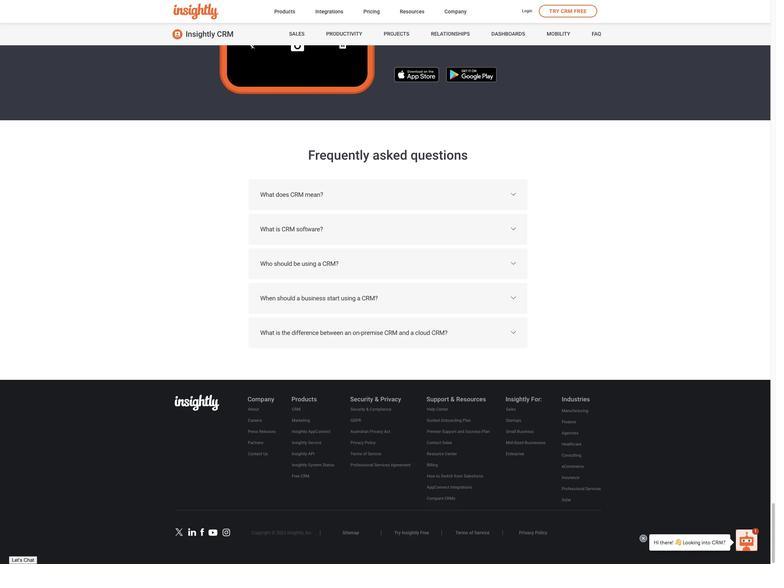 Task type: describe. For each thing, give the bounding box(es) containing it.
marketing
[[292, 419, 310, 424]]

insightly api
[[292, 452, 315, 457]]

1 vertical spatial appconnect
[[427, 486, 449, 490]]

twitter link
[[175, 529, 184, 536]]

& for privacy
[[375, 396, 379, 403]]

chat
[[24, 558, 34, 564]]

when should a business start using a crm?
[[260, 295, 378, 302]]

0 vertical spatial using
[[302, 260, 316, 268]]

startups link
[[506, 417, 522, 425]]

crm inside button
[[561, 8, 573, 14]]

security for security & privacy
[[350, 396, 373, 403]]

appconnect integrations link
[[427, 484, 473, 492]]

healthcare link
[[562, 441, 582, 449]]

should for when
[[277, 295, 295, 302]]

agencies link
[[562, 430, 579, 438]]

australian privacy act link
[[350, 428, 391, 437]]

of inside field salespeople can easily change the status and amount of an opportunity—or create a new one—right at the
[[455, 18, 460, 26]]

act
[[384, 430, 390, 435]]

status
[[530, 9, 547, 16]]

copyright © 2023 insightly, inc.
[[252, 531, 312, 536]]

compliance
[[370, 408, 391, 412]]

location.
[[486, 27, 510, 35]]

products link
[[274, 7, 295, 17]]

1 vertical spatial sales link
[[506, 406, 516, 414]]

small business link
[[506, 428, 534, 437]]

insurance
[[562, 476, 580, 481]]

service for terms of service link to the top
[[368, 452, 381, 457]]

©
[[272, 531, 275, 536]]

facebook image
[[198, 529, 207, 536]]

professional for professional services
[[562, 487, 585, 492]]

billing
[[427, 463, 438, 468]]

field salespeople can easily change the status and amount of an opportunity—or create a new one—right at the
[[420, 9, 549, 35]]

free crm
[[292, 474, 310, 479]]

client's
[[466, 27, 485, 35]]

insightly for insightly api
[[292, 452, 307, 457]]

crms
[[445, 497, 455, 502]]

professional services agreement
[[351, 463, 411, 468]]

security & compliance link
[[350, 406, 392, 414]]

1 vertical spatial using
[[341, 295, 356, 302]]

consulting
[[562, 454, 581, 458]]

an inside field salespeople can easily change the status and amount of an opportunity—or create a new one—right at the
[[462, 18, 469, 26]]

2 horizontal spatial crm?
[[432, 329, 448, 337]]

insightly for insightly appconnect
[[292, 430, 307, 435]]

how
[[427, 474, 435, 479]]

free crm link
[[292, 473, 310, 481]]

one—right
[[420, 27, 447, 35]]

crm link
[[292, 406, 301, 414]]

startups
[[506, 419, 521, 424]]

resources link
[[400, 7, 425, 17]]

1 vertical spatial products
[[292, 396, 317, 403]]

a left cloud
[[411, 329, 414, 337]]

create
[[514, 18, 531, 26]]

of for bottommost terms of service link
[[469, 531, 473, 536]]

sales inside contact sales link
[[442, 441, 452, 446]]

of for terms of service link to the top
[[363, 452, 367, 457]]

mobility link
[[547, 23, 570, 45]]

agencies
[[562, 431, 579, 436]]

let's
[[12, 558, 22, 564]]

insightly for insightly service
[[292, 441, 307, 446]]

0 vertical spatial products
[[274, 8, 295, 14]]

0 vertical spatial company
[[445, 8, 467, 14]]

asked
[[373, 148, 407, 163]]

1 vertical spatial support
[[442, 430, 457, 435]]

dashboards link
[[492, 23, 525, 45]]

try crm free link
[[539, 5, 597, 17]]

healthcare
[[562, 442, 582, 447]]

free inside free crm link
[[292, 474, 300, 479]]

190731 ios button image
[[394, 67, 439, 82]]

insightly,
[[287, 531, 304, 536]]

cloud
[[415, 329, 430, 337]]

insightly api link
[[292, 451, 315, 459]]

field
[[420, 9, 433, 16]]

frequently asked questions
[[308, 148, 468, 163]]

181001 img mobile card reader image
[[230, 0, 365, 57]]

1 horizontal spatial crm?
[[362, 295, 378, 302]]

190731 gplay button image
[[446, 67, 497, 82]]

relationships link
[[431, 23, 470, 45]]

premier
[[427, 430, 441, 435]]

salesforce
[[464, 474, 483, 479]]

insightly service
[[292, 441, 321, 446]]

finance link
[[562, 419, 577, 427]]

security for security & compliance
[[351, 408, 365, 412]]

system
[[308, 463, 322, 468]]

2 vertical spatial the
[[282, 329, 290, 337]]

center for resource center
[[445, 452, 457, 457]]

services for professional services
[[586, 487, 601, 492]]

1 vertical spatial integrations
[[450, 486, 472, 490]]

finance
[[562, 420, 576, 425]]

when
[[260, 295, 276, 302]]

service inside insightly service link
[[308, 441, 321, 446]]

success
[[465, 430, 481, 435]]

0 horizontal spatial company
[[248, 396, 274, 403]]

a right be
[[318, 260, 321, 268]]

insightly logo link for twitter link
[[175, 395, 219, 413]]

0 horizontal spatial sales link
[[289, 23, 305, 45]]

a right start
[[357, 295, 360, 302]]

gdpr
[[351, 419, 361, 424]]

sales for sales link to the bottom
[[506, 408, 516, 412]]

mid-sized businesses link
[[506, 440, 546, 448]]

twitter image
[[175, 529, 184, 536]]

business
[[517, 430, 534, 435]]

youtube image
[[209, 530, 217, 536]]

insightly system status link
[[292, 462, 335, 470]]

contact sales link
[[427, 440, 453, 448]]

a left business
[[297, 295, 300, 302]]

who
[[260, 260, 273, 268]]

what for what is the difference between an on-premise crm and a cloud crm?
[[260, 329, 274, 337]]

appconnect integrations
[[427, 486, 472, 490]]

productivity
[[326, 31, 362, 37]]

0 vertical spatial support
[[427, 396, 449, 403]]

a inside field salespeople can easily change the status and amount of an opportunity—or create a new one—right at the
[[533, 18, 536, 26]]

what for what does crm mean?
[[260, 191, 274, 199]]

contact for contact sales
[[427, 441, 441, 446]]

software?
[[296, 226, 323, 233]]

ecommerce
[[562, 465, 584, 470]]

businesses
[[525, 441, 546, 446]]

mean?
[[305, 191, 323, 199]]

guided onboarding plan
[[427, 419, 471, 424]]

opportunity—or
[[470, 18, 512, 26]]

should for who
[[274, 260, 292, 268]]

how to switch from salesforce
[[427, 474, 483, 479]]

insightly crm
[[186, 30, 234, 39]]

premise
[[361, 329, 383, 337]]

about link
[[248, 406, 259, 414]]

let's chat
[[12, 558, 34, 564]]

1 vertical spatial an
[[345, 329, 351, 337]]

1 vertical spatial plan
[[482, 430, 490, 435]]

guided onboarding plan link
[[427, 417, 471, 425]]

0 vertical spatial the
[[520, 9, 528, 16]]

policy for the bottom privacy policy link
[[535, 531, 547, 536]]

2 horizontal spatial and
[[458, 430, 464, 435]]

0 vertical spatial crm?
[[323, 260, 339, 268]]

policy for top privacy policy link
[[365, 441, 376, 446]]

1 vertical spatial and
[[399, 329, 409, 337]]

0 horizontal spatial appconnect
[[308, 430, 331, 435]]



Task type: vqa. For each thing, say whether or not it's contained in the screenshot.
About link at the bottom
yes



Task type: locate. For each thing, give the bounding box(es) containing it.
terms for bottommost terms of service link
[[455, 531, 468, 536]]

security up "security & compliance"
[[350, 396, 373, 403]]

1 horizontal spatial plan
[[482, 430, 490, 435]]

try inside button
[[549, 8, 560, 14]]

0 vertical spatial resources
[[400, 8, 425, 14]]

compare crms
[[427, 497, 455, 502]]

sales up the resource center
[[442, 441, 452, 446]]

change
[[498, 9, 518, 16]]

1 horizontal spatial services
[[586, 487, 601, 492]]

who should be using a crm?
[[260, 260, 339, 268]]

what left does
[[260, 191, 274, 199]]

productivity link
[[326, 23, 362, 45]]

0 horizontal spatial plan
[[463, 419, 471, 424]]

questions
[[411, 148, 468, 163]]

insightly logo image for twitter link
[[175, 395, 219, 411]]

help center link
[[427, 406, 449, 414]]

insightly logo image
[[173, 3, 218, 20], [175, 395, 219, 411]]

professional for professional services agreement
[[351, 463, 373, 468]]

sized
[[514, 441, 524, 446]]

free
[[574, 8, 587, 14], [292, 474, 300, 479], [420, 531, 429, 536]]

the left difference
[[282, 329, 290, 337]]

0 vertical spatial privacy policy link
[[350, 440, 376, 448]]

privacy
[[380, 396, 401, 403], [370, 430, 383, 435], [351, 441, 364, 446], [519, 531, 534, 536]]

company
[[445, 8, 467, 14], [248, 396, 274, 403]]

& up onboarding
[[451, 396, 455, 403]]

0 vertical spatial center
[[436, 408, 448, 412]]

2 vertical spatial sales
[[442, 441, 452, 446]]

1 what from the top
[[260, 191, 274, 199]]

1 vertical spatial of
[[363, 452, 367, 457]]

2 vertical spatial crm?
[[432, 329, 448, 337]]

services inside professional services agreement link
[[374, 463, 390, 468]]

integrations link
[[315, 7, 343, 17]]

1 horizontal spatial company
[[445, 8, 467, 14]]

help center
[[427, 408, 448, 412]]

security & compliance
[[351, 408, 391, 412]]

press releases
[[248, 430, 276, 435]]

contact us link
[[248, 451, 268, 459]]

insightly for insightly for:
[[506, 396, 530, 403]]

mid-
[[506, 441, 514, 446]]

privacy policy for top privacy policy link
[[351, 441, 376, 446]]

plan right success
[[482, 430, 490, 435]]

professional services link
[[562, 486, 601, 494]]

manufacturing link
[[562, 408, 589, 416]]

0 vertical spatial integrations
[[315, 8, 343, 14]]

relationships
[[431, 31, 470, 37]]

an left 'on-'
[[345, 329, 351, 337]]

privacy policy for the bottom privacy policy link
[[519, 531, 547, 536]]

1 horizontal spatial policy
[[535, 531, 547, 536]]

0 vertical spatial privacy policy
[[351, 441, 376, 446]]

should left be
[[274, 260, 292, 268]]

client's location.
[[466, 27, 510, 35]]

australian
[[351, 430, 369, 435]]

the right at
[[456, 27, 465, 35]]

start
[[327, 295, 340, 302]]

0 horizontal spatial terms of service
[[351, 452, 381, 457]]

terms of service for bottommost terms of service link
[[455, 531, 490, 536]]

0 vertical spatial plan
[[463, 419, 471, 424]]

1 vertical spatial free
[[292, 474, 300, 479]]

insightly for insightly system status
[[292, 463, 307, 468]]

1 vertical spatial service
[[368, 452, 381, 457]]

security & privacy
[[350, 396, 401, 403]]

1 horizontal spatial sales link
[[506, 406, 516, 414]]

1 vertical spatial insightly logo link
[[175, 395, 219, 413]]

plan up success
[[463, 419, 471, 424]]

resource
[[427, 452, 444, 457]]

and left success
[[458, 430, 464, 435]]

0 horizontal spatial an
[[345, 329, 351, 337]]

integrations up productivity
[[315, 8, 343, 14]]

0 horizontal spatial policy
[[365, 441, 376, 446]]

crm? right be
[[323, 260, 339, 268]]

insightly system status
[[292, 463, 334, 468]]

how to switch from salesforce link
[[427, 473, 484, 481]]

company up about
[[248, 396, 274, 403]]

0 horizontal spatial sales
[[289, 31, 305, 37]]

0 vertical spatial try
[[549, 8, 560, 14]]

1 vertical spatial sales
[[506, 408, 516, 412]]

1 vertical spatial security
[[351, 408, 365, 412]]

try insightly free
[[394, 531, 429, 536]]

free inside try crm free button
[[574, 8, 587, 14]]

is left software?
[[276, 226, 280, 233]]

a left new
[[533, 18, 536, 26]]

what for what is crm software?
[[260, 226, 274, 233]]

professional right status
[[351, 463, 373, 468]]

center for help center
[[436, 408, 448, 412]]

1 horizontal spatial privacy policy link
[[519, 530, 548, 536]]

sales inside sales link
[[506, 408, 516, 412]]

0 horizontal spatial privacy policy link
[[350, 440, 376, 448]]

try for try insightly free
[[394, 531, 401, 536]]

resource center
[[427, 452, 457, 457]]

company up amount
[[445, 8, 467, 14]]

1 vertical spatial insightly logo image
[[175, 395, 219, 411]]

0 horizontal spatial privacy policy
[[351, 441, 376, 446]]

0 horizontal spatial integrations
[[315, 8, 343, 14]]

contact left us
[[248, 452, 262, 457]]

using right start
[[341, 295, 356, 302]]

terms for terms of service link to the top
[[351, 452, 362, 457]]

2 horizontal spatial service
[[475, 531, 490, 536]]

faq link
[[592, 23, 601, 45]]

2 vertical spatial what
[[260, 329, 274, 337]]

service for bottommost terms of service link
[[475, 531, 490, 536]]

professional down insurance link
[[562, 487, 585, 492]]

2 vertical spatial service
[[475, 531, 490, 536]]

on-
[[353, 329, 361, 337]]

sales up startups
[[506, 408, 516, 412]]

1 vertical spatial terms of service
[[455, 531, 490, 536]]

contact us
[[248, 452, 268, 457]]

faq
[[592, 31, 601, 37]]

1 horizontal spatial contact
[[427, 441, 441, 446]]

0 horizontal spatial the
[[282, 329, 290, 337]]

free inside try insightly free link
[[420, 531, 429, 536]]

1 horizontal spatial privacy policy
[[519, 531, 547, 536]]

1 vertical spatial what
[[260, 226, 274, 233]]

mobility
[[547, 31, 570, 37]]

3 what from the top
[[260, 329, 274, 337]]

0 vertical spatial is
[[276, 226, 280, 233]]

careers link
[[248, 417, 262, 425]]

does
[[276, 191, 289, 199]]

2 horizontal spatial the
[[520, 9, 528, 16]]

company link
[[445, 7, 467, 17]]

0 vertical spatial professional
[[351, 463, 373, 468]]

2 is from the top
[[276, 329, 280, 337]]

insightly logo image for the insightly crm link
[[173, 3, 218, 20]]

and inside field salespeople can easily change the status and amount of an opportunity—or create a new one—right at the
[[420, 18, 430, 26]]

and left cloud
[[399, 329, 409, 337]]

sales
[[289, 31, 305, 37], [506, 408, 516, 412], [442, 441, 452, 446]]

contact down premier
[[427, 441, 441, 446]]

is for crm
[[276, 226, 280, 233]]

an down company link
[[462, 18, 469, 26]]

for:
[[531, 396, 542, 403]]

help
[[427, 408, 435, 412]]

0 vertical spatial policy
[[365, 441, 376, 446]]

1 vertical spatial privacy policy link
[[519, 530, 548, 536]]

amount
[[431, 18, 453, 26]]

crm? up premise
[[362, 295, 378, 302]]

dashboards
[[492, 31, 525, 37]]

projects
[[384, 31, 409, 37]]

inc.
[[305, 531, 312, 536]]

terms of service for terms of service link to the top
[[351, 452, 381, 457]]

integrations down the from
[[450, 486, 472, 490]]

linkedin image
[[188, 529, 197, 536]]

sitemap
[[343, 531, 359, 536]]

free for try insightly free
[[420, 531, 429, 536]]

security up gdpr
[[351, 408, 365, 412]]

terms down crms
[[455, 531, 468, 536]]

sales link up startups
[[506, 406, 516, 414]]

0 horizontal spatial using
[[302, 260, 316, 268]]

2 vertical spatial free
[[420, 531, 429, 536]]

the up create
[[520, 9, 528, 16]]

1 vertical spatial company
[[248, 396, 274, 403]]

frequently
[[308, 148, 369, 163]]

1 vertical spatial the
[[456, 27, 465, 35]]

1 horizontal spatial appconnect
[[427, 486, 449, 490]]

sales for left sales link
[[289, 31, 305, 37]]

services inside professional services link
[[586, 487, 601, 492]]

insightly logo link for the insightly crm link
[[173, 3, 262, 20]]

2023
[[276, 531, 286, 536]]

projects link
[[384, 23, 409, 45]]

appconnect up insightly service at the bottom left of page
[[308, 430, 331, 435]]

partners
[[248, 441, 263, 446]]

support up help center
[[427, 396, 449, 403]]

what does crm mean?
[[260, 191, 323, 199]]

0 horizontal spatial services
[[374, 463, 390, 468]]

sales link down products link
[[289, 23, 305, 45]]

0 vertical spatial should
[[274, 260, 292, 268]]

pricing
[[363, 8, 380, 14]]

0 horizontal spatial try
[[394, 531, 401, 536]]

0 horizontal spatial of
[[363, 452, 367, 457]]

1 horizontal spatial terms of service link
[[455, 530, 490, 536]]

and
[[420, 18, 430, 26], [399, 329, 409, 337], [458, 430, 464, 435]]

2 horizontal spatial free
[[574, 8, 587, 14]]

resources up projects
[[400, 8, 425, 14]]

1 horizontal spatial an
[[462, 18, 469, 26]]

2 horizontal spatial sales
[[506, 408, 516, 412]]

is for the
[[276, 329, 280, 337]]

0 vertical spatial terms of service
[[351, 452, 381, 457]]

1 horizontal spatial terms of service
[[455, 531, 490, 536]]

insightly for insightly crm
[[186, 30, 215, 39]]

login
[[522, 9, 532, 13]]

& for resources
[[451, 396, 455, 403]]

0 horizontal spatial service
[[308, 441, 321, 446]]

professional services
[[562, 487, 601, 492]]

& for compliance
[[366, 408, 369, 412]]

resources up onboarding
[[456, 396, 486, 403]]

terms down the australian
[[351, 452, 362, 457]]

contact for contact us
[[248, 452, 262, 457]]

0 vertical spatial free
[[574, 8, 587, 14]]

what up 'who'
[[260, 226, 274, 233]]

center right resource
[[445, 452, 457, 457]]

services for professional services agreement
[[374, 463, 390, 468]]

status
[[323, 463, 334, 468]]

sales down products link
[[289, 31, 305, 37]]

onboarding
[[441, 419, 462, 424]]

1 horizontal spatial using
[[341, 295, 356, 302]]

is left difference
[[276, 329, 280, 337]]

& left the compliance
[[366, 408, 369, 412]]

0 vertical spatial services
[[374, 463, 390, 468]]

1 vertical spatial terms of service link
[[455, 530, 490, 536]]

billing link
[[427, 462, 438, 470]]

center inside "link"
[[436, 408, 448, 412]]

1 vertical spatial crm?
[[362, 295, 378, 302]]

industries
[[562, 396, 590, 403]]

insightly
[[186, 30, 215, 39], [506, 396, 530, 403], [292, 430, 307, 435], [292, 441, 307, 446], [292, 452, 307, 457], [292, 463, 307, 468], [402, 531, 419, 536]]

premier support and success plan link
[[427, 428, 490, 437]]

try crm free
[[549, 8, 587, 14]]

api
[[308, 452, 315, 457]]

0 vertical spatial terms
[[351, 452, 362, 457]]

what down when
[[260, 329, 274, 337]]

insightly appconnect
[[292, 430, 331, 435]]

business
[[301, 295, 326, 302]]

1 vertical spatial professional
[[562, 487, 585, 492]]

try for try crm free
[[549, 8, 560, 14]]

1 vertical spatial is
[[276, 329, 280, 337]]

careers
[[248, 419, 262, 424]]

1 vertical spatial policy
[[535, 531, 547, 536]]

mid-sized businesses
[[506, 441, 546, 446]]

contact sales
[[427, 441, 452, 446]]

0 vertical spatial insightly logo image
[[173, 3, 218, 20]]

using right be
[[302, 260, 316, 268]]

at
[[449, 27, 454, 35]]

center right help
[[436, 408, 448, 412]]

2 horizontal spatial of
[[469, 531, 473, 536]]

1 is from the top
[[276, 226, 280, 233]]

2 vertical spatial of
[[469, 531, 473, 536]]

& inside the security & compliance link
[[366, 408, 369, 412]]

0 vertical spatial terms of service link
[[350, 451, 382, 459]]

switch
[[441, 474, 453, 479]]

0 vertical spatial security
[[350, 396, 373, 403]]

2 what from the top
[[260, 226, 274, 233]]

0 vertical spatial service
[[308, 441, 321, 446]]

compare
[[427, 497, 444, 502]]

compare crms link
[[427, 495, 456, 503]]

crm? right cloud
[[432, 329, 448, 337]]

1 horizontal spatial and
[[420, 18, 430, 26]]

and down field
[[420, 18, 430, 26]]

& up the compliance
[[375, 396, 379, 403]]

login link
[[522, 8, 532, 15]]

1 horizontal spatial try
[[549, 8, 560, 14]]

crm
[[561, 8, 573, 14], [217, 30, 234, 39], [290, 191, 304, 199], [282, 226, 295, 233], [384, 329, 398, 337], [292, 408, 301, 412], [301, 474, 310, 479]]

1 vertical spatial try
[[394, 531, 401, 536]]

support down guided onboarding plan link
[[442, 430, 457, 435]]

0 horizontal spatial free
[[292, 474, 300, 479]]

difference
[[292, 329, 319, 337]]

crm?
[[323, 260, 339, 268], [362, 295, 378, 302], [432, 329, 448, 337]]

0 vertical spatial sales
[[289, 31, 305, 37]]

free for try crm free
[[574, 8, 587, 14]]

1 horizontal spatial terms
[[455, 531, 468, 536]]

0 vertical spatial an
[[462, 18, 469, 26]]

1 horizontal spatial &
[[375, 396, 379, 403]]

0 vertical spatial sales link
[[289, 23, 305, 45]]

small business
[[506, 430, 534, 435]]

1 horizontal spatial of
[[455, 18, 460, 26]]

should right when
[[277, 295, 295, 302]]

0 vertical spatial what
[[260, 191, 274, 199]]

sitemap link
[[342, 530, 360, 536]]

facebook link
[[198, 529, 207, 536]]

appconnect down to on the right of the page
[[427, 486, 449, 490]]

what
[[260, 191, 274, 199], [260, 226, 274, 233], [260, 329, 274, 337]]

1 horizontal spatial resources
[[456, 396, 486, 403]]



